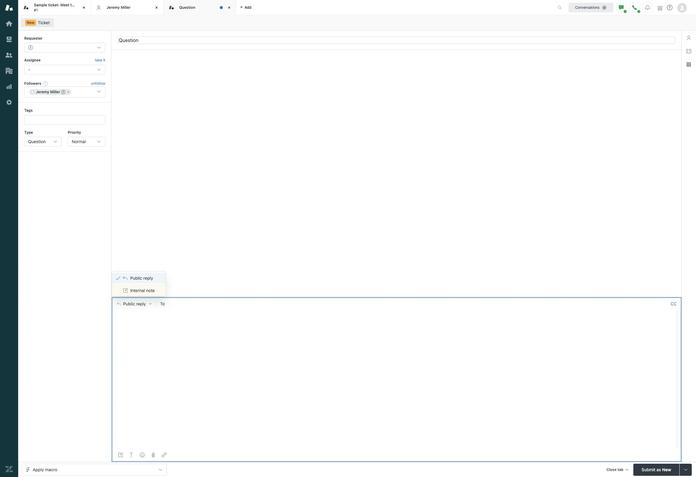 Task type: locate. For each thing, give the bounding box(es) containing it.
0 vertical spatial public reply
[[130, 276, 153, 281]]

jeremy for jeremy miller option
[[36, 90, 49, 94]]

unfollow button
[[91, 81, 105, 86]]

secondary element
[[18, 17, 696, 29]]

displays possible ticket submission types image
[[684, 468, 689, 472]]

it
[[103, 58, 105, 63]]

None field
[[169, 301, 669, 307]]

assignee element
[[24, 65, 105, 74]]

jeremy
[[107, 5, 120, 10], [36, 90, 49, 94]]

miller for jeremy miller option
[[50, 90, 60, 94]]

new left 'ticket'
[[27, 20, 35, 25]]

minimize composer image
[[394, 295, 399, 300]]

public
[[130, 276, 142, 281], [123, 302, 135, 306]]

type
[[24, 130, 33, 135]]

0 vertical spatial question
[[179, 5, 195, 10]]

submit as new
[[642, 467, 672, 472]]

apps image
[[687, 62, 692, 67]]

question inside 'popup button'
[[28, 139, 46, 144]]

requester element
[[24, 43, 105, 53]]

0 vertical spatial miller
[[121, 5, 131, 10]]

reply
[[143, 276, 153, 281], [136, 302, 146, 306]]

miller inside option
[[50, 90, 60, 94]]

close
[[607, 468, 617, 472]]

1 horizontal spatial jeremy
[[107, 5, 120, 10]]

public reply menu item
[[112, 273, 166, 284]]

public down the internal
[[123, 302, 135, 306]]

miller inside tab
[[121, 5, 131, 10]]

1 vertical spatial new
[[663, 467, 672, 472]]

reporting image
[[5, 83, 13, 91]]

jeremy inside jeremy miller tab
[[107, 5, 120, 10]]

remove image
[[67, 90, 70, 94]]

sample ticket: meet the ticket #1
[[34, 3, 87, 12]]

cc button
[[671, 301, 677, 307]]

jeremy miller inside option
[[36, 90, 60, 94]]

1 vertical spatial miller
[[50, 90, 60, 94]]

followers
[[24, 81, 41, 86]]

1 horizontal spatial new
[[663, 467, 672, 472]]

1 vertical spatial public
[[123, 302, 135, 306]]

reply up the note
[[143, 276, 153, 281]]

close tab button
[[604, 464, 631, 477]]

cc
[[671, 301, 677, 306]]

tab
[[618, 468, 624, 472]]

question inside tab
[[179, 5, 195, 10]]

button displays agent's chat status as online. image
[[619, 5, 624, 10]]

public up the internal
[[130, 276, 142, 281]]

jeremy miller
[[107, 5, 131, 10], [36, 90, 60, 94]]

0 horizontal spatial new
[[27, 20, 35, 25]]

1 vertical spatial jeremy miller
[[36, 90, 60, 94]]

tags
[[24, 108, 33, 113]]

miller
[[121, 5, 131, 10], [50, 90, 60, 94]]

public reply up 'internal note'
[[130, 276, 153, 281]]

Public reply composer text field
[[115, 310, 675, 323]]

1 horizontal spatial miller
[[121, 5, 131, 10]]

0 horizontal spatial question
[[28, 139, 46, 144]]

take it button
[[95, 57, 105, 64]]

meet
[[60, 3, 69, 7]]

zendesk image
[[5, 466, 13, 473]]

new
[[27, 20, 35, 25], [663, 467, 672, 472]]

reply down internal note menu item
[[136, 302, 146, 306]]

requester
[[24, 36, 43, 41]]

macro
[[45, 467, 57, 472]]

1 close image from the left
[[81, 5, 87, 11]]

0 vertical spatial new
[[27, 20, 35, 25]]

0 horizontal spatial jeremy
[[36, 90, 49, 94]]

get help image
[[667, 5, 673, 10]]

close image right the
[[81, 5, 87, 11]]

0 vertical spatial jeremy
[[107, 5, 120, 10]]

question
[[179, 5, 195, 10], [28, 139, 46, 144]]

ticket
[[38, 20, 50, 25]]

add
[[245, 5, 252, 10]]

public reply
[[130, 276, 153, 281], [123, 302, 146, 306]]

normal
[[72, 139, 86, 144]]

normal button
[[68, 137, 105, 147]]

info on adding followers image
[[43, 81, 48, 86]]

tab
[[18, 0, 91, 15]]

0 vertical spatial public
[[130, 276, 142, 281]]

jeremy miller inside tab
[[107, 5, 131, 10]]

0 vertical spatial jeremy miller
[[107, 5, 131, 10]]

1 horizontal spatial question
[[179, 5, 195, 10]]

conversations
[[575, 5, 600, 10]]

public reply button
[[112, 298, 156, 310]]

0 horizontal spatial jeremy miller
[[36, 90, 60, 94]]

to
[[160, 301, 165, 306]]

the
[[70, 3, 76, 7]]

0 vertical spatial reply
[[143, 276, 153, 281]]

1 vertical spatial jeremy
[[36, 90, 49, 94]]

jeremy inside jeremy miller option
[[36, 90, 49, 94]]

close image
[[81, 5, 87, 11], [226, 5, 232, 11]]

new right as
[[663, 467, 672, 472]]

1 vertical spatial public reply
[[123, 302, 146, 306]]

close image left add popup button
[[226, 5, 232, 11]]

0 horizontal spatial miller
[[50, 90, 60, 94]]

1 horizontal spatial close image
[[226, 5, 232, 11]]

as
[[657, 467, 661, 472]]

public reply down the internal
[[123, 302, 146, 306]]

public reply inside public reply menu item
[[130, 276, 153, 281]]

assignee
[[24, 58, 41, 63]]

1 vertical spatial question
[[28, 139, 46, 144]]

0 horizontal spatial close image
[[81, 5, 87, 11]]

get started image
[[5, 20, 13, 28]]

unfollow
[[91, 81, 105, 86]]

conversations button
[[569, 3, 614, 12]]

internal
[[130, 288, 145, 293]]

1 vertical spatial reply
[[136, 302, 146, 306]]

1 horizontal spatial jeremy miller
[[107, 5, 131, 10]]

insert emojis image
[[140, 453, 145, 458]]

knowledge image
[[687, 49, 692, 54]]

note
[[146, 288, 155, 293]]

ticket
[[77, 3, 87, 7]]

customer context image
[[687, 35, 692, 40]]

organizations image
[[5, 67, 13, 75]]

jeremy miller for jeremy miller option
[[36, 90, 60, 94]]

2 close image from the left
[[226, 5, 232, 11]]



Task type: describe. For each thing, give the bounding box(es) containing it.
customers image
[[5, 51, 13, 59]]

#1
[[34, 8, 38, 12]]

close image inside question tab
[[226, 5, 232, 11]]

question button
[[24, 137, 62, 147]]

add button
[[236, 0, 255, 15]]

reply inside menu item
[[143, 276, 153, 281]]

close tab
[[607, 468, 624, 472]]

apply
[[33, 467, 44, 472]]

tabs tab list
[[18, 0, 552, 15]]

apply macro
[[33, 467, 57, 472]]

add attachment image
[[151, 453, 156, 458]]

-
[[28, 67, 30, 72]]

add link (cmd k) image
[[162, 453, 167, 458]]

user is an agent image
[[61, 90, 66, 94]]

followers element
[[24, 87, 105, 98]]

take it
[[95, 58, 105, 63]]

notifications image
[[646, 5, 650, 10]]

reply inside popup button
[[136, 302, 146, 306]]

public inside popup button
[[123, 302, 135, 306]]

zendesk products image
[[658, 6, 663, 10]]

millerjeremy500@gmail.com image
[[30, 90, 35, 95]]

jeremy for jeremy miller tab
[[107, 5, 120, 10]]

admin image
[[5, 98, 13, 106]]

question tab
[[164, 0, 236, 15]]

ticket:
[[48, 3, 59, 7]]

submit
[[642, 467, 656, 472]]

main element
[[0, 0, 18, 477]]

close image inside tab
[[81, 5, 87, 11]]

public inside menu item
[[130, 276, 142, 281]]

tab containing sample ticket: meet the ticket
[[18, 0, 91, 15]]

close image
[[154, 5, 160, 11]]

zendesk support image
[[5, 4, 13, 12]]

format text image
[[129, 453, 134, 458]]

draft mode image
[[118, 453, 123, 458]]

jeremy miller option
[[29, 89, 72, 95]]

internal note
[[130, 288, 155, 293]]

sample
[[34, 3, 47, 7]]

jeremy miller tab
[[91, 0, 164, 15]]

public reply inside public reply popup button
[[123, 302, 146, 306]]

priority
[[68, 130, 81, 135]]

Subject field
[[118, 37, 676, 44]]

views image
[[5, 35, 13, 43]]

take
[[95, 58, 102, 63]]

new inside the 'secondary' element
[[27, 20, 35, 25]]

miller for jeremy miller tab
[[121, 5, 131, 10]]

jeremy miller for jeremy miller tab
[[107, 5, 131, 10]]

internal note menu item
[[112, 285, 166, 296]]



Task type: vqa. For each thing, say whether or not it's contained in the screenshot.
rightmost Oct
no



